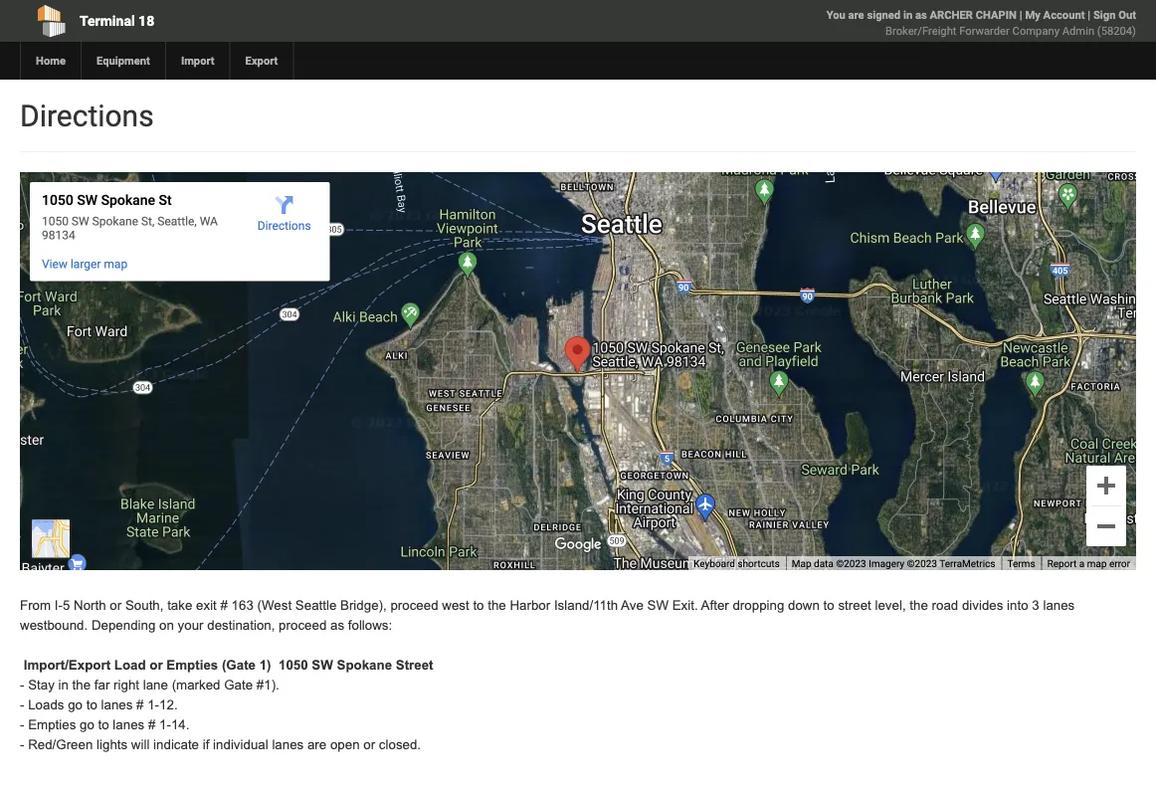 Task type: describe. For each thing, give the bounding box(es) containing it.
your
[[178, 618, 204, 633]]

archer
[[930, 8, 974, 21]]

red/green
[[28, 738, 93, 753]]

forwarder
[[960, 24, 1010, 37]]

1 vertical spatial or
[[150, 658, 163, 673]]

import/export
[[24, 658, 111, 673]]

1 vertical spatial go
[[80, 718, 94, 733]]

after
[[701, 598, 729, 613]]

into
[[1008, 598, 1029, 613]]

to up lights
[[98, 718, 109, 733]]

lanes up the will in the bottom left of the page
[[113, 718, 145, 733]]

far
[[94, 678, 110, 693]]

are inside import/export load or empties (gate 1)  1050 sw spokane street - stay in the far right lane (marked gate #1). - loads go to lanes # 1-12. - empties go to lanes # 1-14. - red/green lights will indicate if individual lanes are open or closed.
[[308, 738, 327, 753]]

1 | from the left
[[1020, 8, 1023, 21]]

4 - from the top
[[20, 738, 24, 753]]

account
[[1044, 8, 1086, 21]]

1 vertical spatial empties
[[28, 718, 76, 733]]

terminal 18 link
[[20, 0, 468, 42]]

home link
[[20, 42, 81, 80]]

(gate
[[222, 658, 256, 673]]

north
[[74, 598, 106, 613]]

1 horizontal spatial the
[[488, 598, 506, 613]]

sign
[[1094, 8, 1116, 21]]

out
[[1119, 8, 1137, 21]]

0 vertical spatial 1-
[[148, 698, 159, 713]]

equipment link
[[81, 42, 165, 80]]

3
[[1033, 598, 1040, 613]]

1 - from the top
[[20, 678, 24, 693]]

18
[[138, 12, 154, 29]]

you are signed in as archer chapin | my account | sign out broker/freight forwarder company admin (58204)
[[827, 8, 1137, 37]]

1 vertical spatial 1-
[[159, 718, 171, 733]]

to right down on the right of page
[[824, 598, 835, 613]]

as inside from i-5 north or south, take exit # 163 (west seattle bridge), proceed west to the harbor island/11th ave sw exit. after dropping down to street level, the road divides into 3 lanes westbound. depending on your destination, proceed as follows:
[[330, 618, 345, 633]]

signed
[[868, 8, 901, 21]]

gate
[[224, 678, 253, 693]]

directions
[[20, 98, 154, 133]]

down
[[788, 598, 820, 613]]

1050
[[279, 658, 308, 673]]

export link
[[230, 42, 293, 80]]

14.
[[171, 718, 190, 733]]

road
[[932, 598, 959, 613]]

you
[[827, 8, 846, 21]]

export
[[246, 54, 278, 67]]

follows:
[[348, 618, 392, 633]]

right
[[114, 678, 139, 693]]

sign out link
[[1094, 8, 1137, 21]]

south,
[[125, 598, 164, 613]]

(58204)
[[1098, 24, 1137, 37]]

0 horizontal spatial proceed
[[279, 618, 327, 633]]

bridge),
[[340, 598, 387, 613]]

sw inside import/export load or empties (gate 1)  1050 sw spokane street - stay in the far right lane (marked gate #1). - loads go to lanes # 1-12. - empties go to lanes # 1-14. - red/green lights will indicate if individual lanes are open or closed.
[[312, 658, 333, 673]]

import/export load or empties (gate 1)  1050 sw spokane street - stay in the far right lane (marked gate #1). - loads go to lanes # 1-12. - empties go to lanes # 1-14. - red/green lights will indicate if individual lanes are open or closed.
[[20, 658, 434, 753]]

will
[[131, 738, 150, 753]]

lane
[[143, 678, 168, 693]]

indicate
[[153, 738, 199, 753]]

(west
[[257, 598, 292, 613]]

on
[[159, 618, 174, 633]]

terminal 18
[[80, 12, 154, 29]]

loads
[[28, 698, 64, 713]]

2 horizontal spatial or
[[364, 738, 375, 753]]



Task type: vqa. For each thing, say whether or not it's contained in the screenshot.
are
yes



Task type: locate. For each thing, give the bounding box(es) containing it.
empties up "(marked"
[[167, 658, 218, 673]]

or up depending
[[110, 598, 122, 613]]

0 horizontal spatial sw
[[312, 658, 333, 673]]

lanes right 3 on the bottom of the page
[[1044, 598, 1075, 613]]

as down seattle
[[330, 618, 345, 633]]

seattle
[[295, 598, 337, 613]]

0 vertical spatial go
[[68, 698, 83, 713]]

proceed down seattle
[[279, 618, 327, 633]]

go right loads
[[68, 698, 83, 713]]

0 horizontal spatial |
[[1020, 8, 1023, 21]]

proceed
[[391, 598, 439, 613], [279, 618, 327, 633]]

2 | from the left
[[1088, 8, 1091, 21]]

0 horizontal spatial are
[[308, 738, 327, 753]]

equipment
[[97, 54, 150, 67]]

- left red/green
[[20, 738, 24, 753]]

in up broker/freight
[[904, 8, 913, 21]]

i-
[[55, 598, 63, 613]]

sw
[[648, 598, 669, 613], [312, 658, 333, 673]]

lights
[[97, 738, 128, 753]]

import link
[[165, 42, 230, 80]]

0 vertical spatial proceed
[[391, 598, 439, 613]]

lanes right individual
[[272, 738, 304, 753]]

ave
[[621, 598, 644, 613]]

the
[[488, 598, 506, 613], [910, 598, 929, 613], [72, 678, 91, 693]]

chapin
[[976, 8, 1017, 21]]

1 horizontal spatial are
[[849, 8, 865, 21]]

empties down loads
[[28, 718, 76, 733]]

in
[[904, 8, 913, 21], [58, 678, 69, 693]]

0 horizontal spatial in
[[58, 678, 69, 693]]

to
[[473, 598, 484, 613], [824, 598, 835, 613], [86, 698, 97, 713], [98, 718, 109, 733]]

0 vertical spatial empties
[[167, 658, 218, 673]]

from i-5 north or south, take exit # 163 (west seattle bridge), proceed west to the harbor island/11th ave sw exit. after dropping down to street level, the road divides into 3 lanes westbound. depending on your destination, proceed as follows:
[[20, 598, 1075, 633]]

# inside from i-5 north or south, take exit # 163 (west seattle bridge), proceed west to the harbor island/11th ave sw exit. after dropping down to street level, the road divides into 3 lanes westbound. depending on your destination, proceed as follows:
[[221, 598, 228, 613]]

0 horizontal spatial the
[[72, 678, 91, 693]]

2 vertical spatial or
[[364, 738, 375, 753]]

broker/freight
[[886, 24, 957, 37]]

from
[[20, 598, 51, 613]]

are inside you are signed in as archer chapin | my account | sign out broker/freight forwarder company admin (58204)
[[849, 8, 865, 21]]

load
[[114, 658, 146, 673]]

lanes inside from i-5 north or south, take exit # 163 (west seattle bridge), proceed west to the harbor island/11th ave sw exit. after dropping down to street level, the road divides into 3 lanes westbound. depending on your destination, proceed as follows:
[[1044, 598, 1075, 613]]

the left far
[[72, 678, 91, 693]]

or
[[110, 598, 122, 613], [150, 658, 163, 673], [364, 738, 375, 753]]

1 horizontal spatial proceed
[[391, 598, 439, 613]]

empties
[[167, 658, 218, 673], [28, 718, 76, 733]]

open
[[330, 738, 360, 753]]

0 horizontal spatial #
[[136, 698, 144, 713]]

westbound.
[[20, 618, 88, 633]]

1 vertical spatial are
[[308, 738, 327, 753]]

the left harbor
[[488, 598, 506, 613]]

1 vertical spatial sw
[[312, 658, 333, 673]]

street
[[396, 658, 434, 673]]

1 vertical spatial proceed
[[279, 618, 327, 633]]

1-
[[148, 698, 159, 713], [159, 718, 171, 733]]

my
[[1026, 8, 1041, 21]]

take
[[167, 598, 192, 613]]

in inside import/export load or empties (gate 1)  1050 sw spokane street - stay in the far right lane (marked gate #1). - loads go to lanes # 1-12. - empties go to lanes # 1-14. - red/green lights will indicate if individual lanes are open or closed.
[[58, 678, 69, 693]]

0 vertical spatial or
[[110, 598, 122, 613]]

5
[[63, 598, 70, 613]]

0 horizontal spatial or
[[110, 598, 122, 613]]

level,
[[876, 598, 907, 613]]

as up broker/freight
[[916, 8, 928, 21]]

exit
[[196, 598, 217, 613]]

0 vertical spatial sw
[[648, 598, 669, 613]]

or inside from i-5 north or south, take exit # 163 (west seattle bridge), proceed west to the harbor island/11th ave sw exit. after dropping down to street level, the road divides into 3 lanes westbound. depending on your destination, proceed as follows:
[[110, 598, 122, 613]]

as inside you are signed in as archer chapin | my account | sign out broker/freight forwarder company admin (58204)
[[916, 8, 928, 21]]

# down right
[[136, 698, 144, 713]]

sw inside from i-5 north or south, take exit # 163 (west seattle bridge), proceed west to the harbor island/11th ave sw exit. after dropping down to street level, the road divides into 3 lanes westbound. depending on your destination, proceed as follows:
[[648, 598, 669, 613]]

(marked
[[172, 678, 221, 693]]

| left sign
[[1088, 8, 1091, 21]]

1 horizontal spatial #
[[148, 718, 156, 733]]

or right open
[[364, 738, 375, 753]]

#
[[221, 598, 228, 613], [136, 698, 144, 713], [148, 718, 156, 733]]

west
[[442, 598, 470, 613]]

go
[[68, 698, 83, 713], [80, 718, 94, 733]]

0 vertical spatial in
[[904, 8, 913, 21]]

home
[[36, 54, 66, 67]]

1- down lane
[[148, 698, 159, 713]]

lanes
[[1044, 598, 1075, 613], [101, 698, 133, 713], [113, 718, 145, 733], [272, 738, 304, 753]]

- down import/export
[[20, 718, 24, 733]]

1 horizontal spatial in
[[904, 8, 913, 21]]

0 horizontal spatial as
[[330, 618, 345, 633]]

163
[[232, 598, 254, 613]]

-
[[20, 678, 24, 693], [20, 698, 24, 713], [20, 718, 24, 733], [20, 738, 24, 753]]

stay
[[28, 678, 55, 693]]

1 vertical spatial in
[[58, 678, 69, 693]]

are right you
[[849, 8, 865, 21]]

- left loads
[[20, 698, 24, 713]]

| left my
[[1020, 8, 1023, 21]]

- left the stay
[[20, 678, 24, 693]]

depending
[[91, 618, 156, 633]]

2 horizontal spatial #
[[221, 598, 228, 613]]

1 horizontal spatial as
[[916, 8, 928, 21]]

import
[[181, 54, 215, 67]]

proceed left 'west'
[[391, 598, 439, 613]]

dropping
[[733, 598, 785, 613]]

harbor
[[510, 598, 551, 613]]

street
[[839, 598, 872, 613]]

exit.
[[673, 598, 698, 613]]

2 vertical spatial #
[[148, 718, 156, 733]]

the inside import/export load or empties (gate 1)  1050 sw spokane street - stay in the far right lane (marked gate #1). - loads go to lanes # 1-12. - empties go to lanes # 1-14. - red/green lights will indicate if individual lanes are open or closed.
[[72, 678, 91, 693]]

go up red/green
[[80, 718, 94, 733]]

divides
[[963, 598, 1004, 613]]

0 horizontal spatial empties
[[28, 718, 76, 733]]

to down far
[[86, 698, 97, 713]]

1 horizontal spatial or
[[150, 658, 163, 673]]

2 - from the top
[[20, 698, 24, 713]]

0 vertical spatial #
[[221, 598, 228, 613]]

or up lane
[[150, 658, 163, 673]]

sw right 1050
[[312, 658, 333, 673]]

if
[[203, 738, 209, 753]]

admin
[[1063, 24, 1095, 37]]

terminal
[[80, 12, 135, 29]]

# up the will in the bottom left of the page
[[148, 718, 156, 733]]

#1).
[[257, 678, 280, 693]]

island/11th
[[554, 598, 618, 613]]

1- down "12."
[[159, 718, 171, 733]]

in down import/export
[[58, 678, 69, 693]]

company
[[1013, 24, 1060, 37]]

1 vertical spatial as
[[330, 618, 345, 633]]

1 horizontal spatial |
[[1088, 8, 1091, 21]]

lanes down right
[[101, 698, 133, 713]]

to right 'west'
[[473, 598, 484, 613]]

1 horizontal spatial empties
[[167, 658, 218, 673]]

2 horizontal spatial the
[[910, 598, 929, 613]]

individual
[[213, 738, 268, 753]]

3 - from the top
[[20, 718, 24, 733]]

# right exit
[[221, 598, 228, 613]]

12.
[[159, 698, 178, 713]]

1 horizontal spatial sw
[[648, 598, 669, 613]]

destination,
[[207, 618, 275, 633]]

are left open
[[308, 738, 327, 753]]

sw right ave
[[648, 598, 669, 613]]

my account link
[[1026, 8, 1086, 21]]

closed.
[[379, 738, 421, 753]]

are
[[849, 8, 865, 21], [308, 738, 327, 753]]

the left road
[[910, 598, 929, 613]]

1 vertical spatial #
[[136, 698, 144, 713]]

|
[[1020, 8, 1023, 21], [1088, 8, 1091, 21]]

spokane
[[337, 658, 392, 673]]

in inside you are signed in as archer chapin | my account | sign out broker/freight forwarder company admin (58204)
[[904, 8, 913, 21]]

0 vertical spatial as
[[916, 8, 928, 21]]

as
[[916, 8, 928, 21], [330, 618, 345, 633]]

0 vertical spatial are
[[849, 8, 865, 21]]



